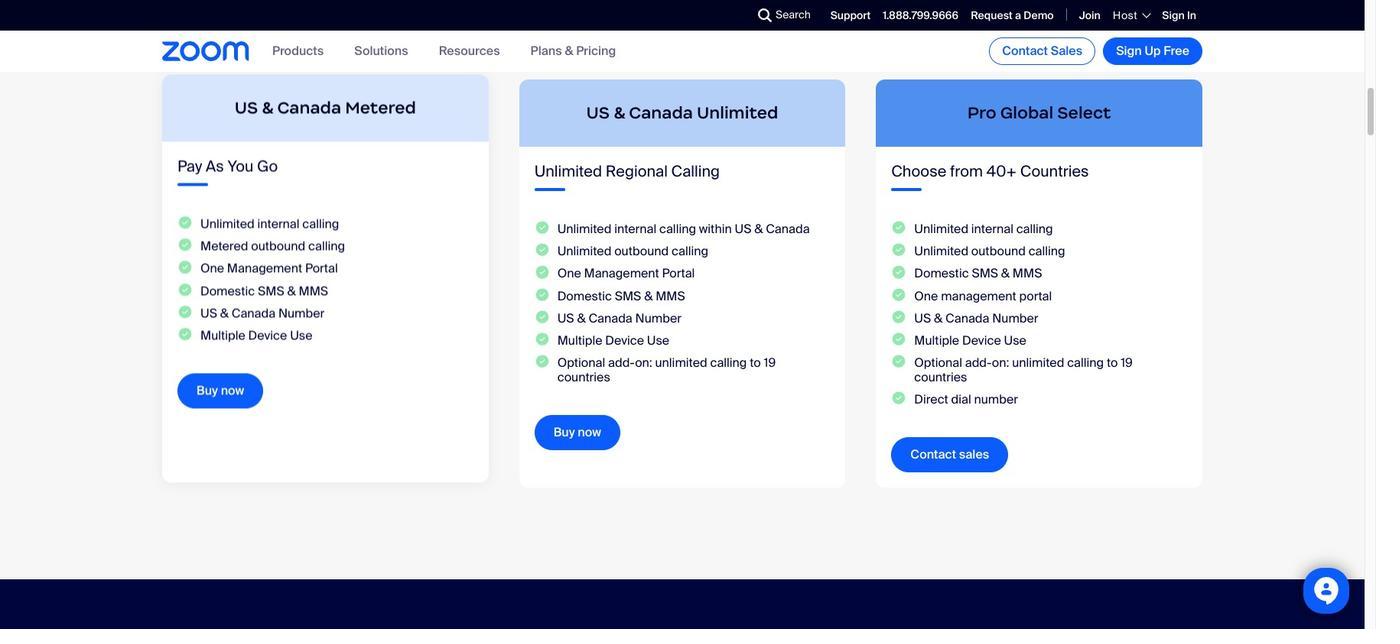 Task type: describe. For each thing, give the bounding box(es) containing it.
choose
[[891, 162, 946, 181]]

and
[[390, 12, 416, 31]]

zoom logo image
[[162, 41, 249, 61]]

number for unlimited
[[635, 310, 681, 326]]

use for unlimited
[[647, 333, 669, 349]]

2 as from the left
[[750, 12, 767, 31]]

plans & pricing
[[531, 43, 616, 59]]

add- for pro
[[965, 355, 992, 371]]

request a demo link
[[971, 8, 1054, 22]]

buy now link for us & canada metered
[[177, 373, 263, 408]]

unlimited internal calling for &
[[200, 216, 339, 232]]

request a demo
[[971, 8, 1054, 22]]

within
[[699, 221, 732, 237]]

host
[[1113, 8, 1138, 22]]

domestic for us & canada unlimited
[[557, 288, 612, 304]]

sms for us & canada metered
[[258, 282, 284, 299]]

one management portal for us & canada unlimited
[[557, 266, 695, 282]]

join link
[[1079, 8, 1101, 22]]

optional add-on: unlimited calling to 19 countries for select
[[914, 355, 1133, 386]]

one for us & canada unlimited
[[557, 266, 581, 282]]

products
[[272, 43, 324, 59]]

starting
[[646, 12, 699, 31]]

1 horizontal spatial metered
[[345, 97, 416, 118]]

2 - from the left
[[562, 12, 568, 31]]

support link
[[831, 8, 871, 22]]

domestic sms & mms for us & canada unlimited
[[557, 288, 685, 304]]

sign in
[[1162, 8, 1196, 22]]

unlimited outbound calling for global
[[914, 243, 1065, 260]]

unlimited internal calling for global
[[914, 221, 1053, 237]]

1.888.799.9666
[[883, 8, 959, 22]]

month.
[[174, 30, 224, 50]]

direct dial number
[[914, 392, 1018, 408]]

pay
[[177, 156, 202, 176]]

free
[[1164, 43, 1189, 59]]

domestic sms & mms for us & canada metered
[[200, 282, 328, 299]]

small
[[454, 12, 491, 31]]

to for pro global select
[[1107, 355, 1118, 371]]

optional add-on: unlimited calling to 19 countries for canada
[[557, 355, 776, 386]]

1 as from the left
[[703, 12, 720, 31]]

buy now link for us & canada unlimited
[[534, 415, 620, 451]]

sales
[[959, 447, 989, 463]]

2 horizontal spatial mms
[[1013, 266, 1042, 282]]

device for unlimited
[[605, 333, 644, 349]]

mms for us & canada unlimited
[[656, 288, 685, 304]]

business
[[495, 12, 558, 31]]

2 horizontal spatial device
[[962, 333, 1001, 349]]

unlimited internal calling within us & canada
[[557, 221, 810, 237]]

sign for sign up free
[[1116, 43, 1142, 59]]

device for metered
[[248, 327, 287, 343]]

2 horizontal spatial multiple
[[914, 333, 959, 349]]

us & canada number for unlimited
[[557, 310, 681, 326]]

portal for metered
[[305, 260, 338, 276]]

metered outbound calling
[[200, 238, 345, 254]]

2 horizontal spatial internal
[[971, 221, 1013, 237]]

pro
[[967, 103, 997, 123]]

now for us & canada unlimited
[[578, 425, 601, 441]]

0 vertical spatial a
[[1015, 8, 1021, 22]]

40+
[[987, 162, 1017, 181]]

dial
[[951, 392, 971, 408]]

2 horizontal spatial multiple device use
[[914, 333, 1026, 349]]

resources
[[439, 43, 500, 59]]

in
[[1187, 8, 1196, 22]]

products button
[[272, 43, 324, 59]]

countries
[[1020, 162, 1089, 181]]

us & canada unlimited
[[586, 103, 778, 123]]

contact sales link
[[891, 438, 1008, 473]]

optional for pro global select
[[914, 355, 962, 371]]

us & canada number for metered
[[200, 305, 325, 321]]

2 horizontal spatial domestic sms & mms
[[914, 266, 1042, 282]]

one management portal
[[914, 288, 1052, 304]]

sign up free link
[[1103, 37, 1202, 65]]

sales
[[1051, 43, 1083, 59]]

go
[[257, 156, 278, 176]]

search image
[[758, 8, 772, 22]]

up
[[203, 12, 221, 31]]

multiple for metered
[[200, 327, 245, 343]]

low
[[723, 12, 747, 31]]

add- for us
[[608, 355, 635, 371]]

2 horizontal spatial us & canada number
[[914, 310, 1038, 326]]

demo
[[1024, 8, 1054, 22]]

communications
[[258, 12, 376, 31]]



Task type: vqa. For each thing, say whether or not it's contained in the screenshot.
second 'CAN A HOST RUN MULTIPLE WEBINARS AT THE SAME TIME?' Dropdown Button from the bottom of the Frequently asked questions element's webinars
no



Task type: locate. For each thing, give the bounding box(es) containing it.
internal for metered
[[257, 216, 300, 232]]

multiple device use
[[200, 327, 312, 343], [557, 333, 669, 349], [914, 333, 1026, 349]]

1 vertical spatial sign
[[1116, 43, 1142, 59]]

1 horizontal spatial device
[[605, 333, 644, 349]]

&
[[565, 43, 573, 59], [262, 97, 273, 118], [614, 103, 625, 123], [754, 221, 763, 237], [1001, 266, 1010, 282], [287, 282, 296, 299], [644, 288, 653, 304], [220, 305, 229, 321], [577, 310, 586, 326], [934, 310, 943, 326]]

contact down request a demo
[[1002, 43, 1048, 59]]

0 horizontal spatial multiple
[[200, 327, 245, 343]]

0 horizontal spatial multiple device use
[[200, 327, 312, 343]]

2 19 from the left
[[1121, 355, 1133, 371]]

0 horizontal spatial optional add-on: unlimited calling to 19 countries
[[557, 355, 776, 386]]

0 horizontal spatial domestic
[[200, 282, 255, 299]]

mms for us & canada metered
[[299, 282, 328, 299]]

one management portal for us & canada metered
[[200, 260, 338, 276]]

0 horizontal spatial a
[[162, 30, 171, 50]]

1 your from the left
[[225, 12, 255, 31]]

regional
[[606, 162, 668, 181]]

1 horizontal spatial on:
[[992, 355, 1009, 371]]

sign in link
[[1162, 8, 1196, 22]]

mms
[[1013, 266, 1042, 282], [299, 282, 328, 299], [656, 288, 685, 304]]

1 vertical spatial buy now
[[554, 425, 601, 441]]

0 horizontal spatial sms
[[258, 282, 284, 299]]

0 horizontal spatial unlimited outbound calling
[[557, 243, 708, 260]]

1 horizontal spatial internal
[[614, 221, 657, 237]]

join
[[1079, 8, 1101, 22]]

us & canada number
[[200, 305, 325, 321], [557, 310, 681, 326], [914, 310, 1038, 326]]

1 horizontal spatial buy now
[[554, 425, 601, 441]]

portal down unlimited internal calling within us & canada
[[662, 266, 695, 282]]

1 vertical spatial buy now link
[[534, 415, 620, 451]]

calling
[[302, 216, 339, 232], [659, 221, 696, 237], [1016, 221, 1053, 237], [308, 238, 345, 254], [672, 243, 708, 260], [1029, 243, 1065, 260], [710, 355, 747, 371], [1067, 355, 1104, 371]]

use for metered
[[290, 327, 312, 343]]

management
[[227, 260, 302, 276], [584, 266, 659, 282]]

1 horizontal spatial to
[[1107, 355, 1118, 371]]

unlimited regional calling
[[534, 162, 720, 181]]

-
[[380, 12, 386, 31], [562, 12, 568, 31]]

contact sales
[[1002, 43, 1083, 59]]

0 horizontal spatial on:
[[635, 355, 652, 371]]

number for metered
[[278, 305, 325, 321]]

None search field
[[702, 3, 762, 28]]

1 horizontal spatial number
[[635, 310, 681, 326]]

choose from 40+ countries
[[891, 162, 1089, 181]]

1 add- from the left
[[608, 355, 635, 371]]

plans
[[531, 43, 562, 59]]

solutions button
[[354, 43, 408, 59]]

request
[[971, 8, 1013, 22]]

unlimited internal calling
[[200, 216, 339, 232], [914, 221, 1053, 237]]

0 horizontal spatial add-
[[608, 355, 635, 371]]

2 horizontal spatial sms
[[972, 266, 998, 282]]

1 horizontal spatial 19
[[1121, 355, 1133, 371]]

0 horizontal spatial number
[[278, 305, 325, 321]]

0 horizontal spatial now
[[221, 382, 244, 398]]

solutions
[[354, 43, 408, 59]]

mms down metered outbound calling on the left
[[299, 282, 328, 299]]

buy now for us & canada metered
[[197, 382, 244, 398]]

sign inside sign up free link
[[1116, 43, 1142, 59]]

on: for global
[[992, 355, 1009, 371]]

plans
[[604, 12, 642, 31]]

now
[[221, 382, 244, 398], [578, 425, 601, 441]]

support
[[831, 8, 871, 22]]

0 vertical spatial sign
[[1162, 8, 1185, 22]]

0 vertical spatial buy now link
[[177, 373, 263, 408]]

resources button
[[439, 43, 500, 59]]

direct
[[914, 392, 948, 408]]

buy
[[197, 382, 218, 398], [554, 425, 575, 441]]

sms for us & canada unlimited
[[615, 288, 641, 304]]

1 horizontal spatial countries
[[914, 370, 967, 386]]

1 horizontal spatial -
[[562, 12, 568, 31]]

0 horizontal spatial device
[[248, 327, 287, 343]]

1 horizontal spatial buy
[[554, 425, 575, 441]]

1 horizontal spatial domestic sms & mms
[[557, 288, 685, 304]]

1 horizontal spatial portal
[[662, 266, 695, 282]]

as
[[703, 12, 720, 31], [750, 12, 767, 31]]

1 horizontal spatial a
[[1015, 8, 1021, 22]]

1 horizontal spatial optional add-on: unlimited calling to 19 countries
[[914, 355, 1133, 386]]

pay as you go
[[177, 156, 278, 176]]

contact for contact sales
[[911, 447, 956, 463]]

one management portal down metered outbound calling on the left
[[200, 260, 338, 276]]

0 horizontal spatial -
[[380, 12, 386, 31]]

2 your from the left
[[420, 12, 450, 31]]

one for us & canada metered
[[200, 260, 224, 276]]

domestic sms & mms
[[914, 266, 1042, 282], [200, 282, 328, 299], [557, 288, 685, 304]]

1 horizontal spatial add-
[[965, 355, 992, 371]]

2 horizontal spatial use
[[1004, 333, 1026, 349]]

us & canada metered
[[235, 97, 416, 118]]

0 horizontal spatial one management portal
[[200, 260, 338, 276]]

your right up
[[225, 12, 255, 31]]

0 horizontal spatial as
[[703, 12, 720, 31]]

buy for us & canada unlimited
[[554, 425, 575, 441]]

0 horizontal spatial one
[[200, 260, 224, 276]]

0 vertical spatial metered
[[345, 97, 416, 118]]

up
[[1145, 43, 1161, 59]]

your
[[225, 12, 255, 31], [420, 12, 450, 31]]

multiple for unlimited
[[557, 333, 602, 349]]

0 vertical spatial contact
[[1002, 43, 1048, 59]]

pro global select
[[967, 103, 1111, 123]]

0 horizontal spatial domestic sms & mms
[[200, 282, 328, 299]]

2 optional from the left
[[914, 355, 962, 371]]

unlimited outbound calling up one management portal on the top of page
[[914, 243, 1065, 260]]

portal
[[1019, 288, 1052, 304]]

contact left sales
[[911, 447, 956, 463]]

1 vertical spatial a
[[162, 30, 171, 50]]

one management portal
[[200, 260, 338, 276], [557, 266, 695, 282]]

to
[[750, 355, 761, 371], [1107, 355, 1118, 371]]

management down unlimited internal calling within us & canada
[[584, 266, 659, 282]]

multiple
[[200, 327, 245, 343], [557, 333, 602, 349], [914, 333, 959, 349]]

internal down choose from 40+ countries
[[971, 221, 1013, 237]]

1 horizontal spatial unlimited
[[1012, 355, 1064, 371]]

19 for pro global select
[[1121, 355, 1133, 371]]

unlimited outbound calling down unlimited internal calling within us & canada
[[557, 243, 708, 260]]

pricing
[[576, 43, 616, 59]]

1 optional add-on: unlimited calling to 19 countries from the left
[[557, 355, 776, 386]]

0 horizontal spatial buy now link
[[177, 373, 263, 408]]

us
[[235, 97, 258, 118], [586, 103, 610, 123], [735, 221, 751, 237], [200, 305, 217, 321], [557, 310, 574, 326], [914, 310, 931, 326]]

optional add-on: unlimited calling to 19 countries
[[557, 355, 776, 386], [914, 355, 1133, 386]]

unlimited for canada
[[655, 355, 707, 371]]

unlimited internal calling up metered outbound calling on the left
[[200, 216, 339, 232]]

0 vertical spatial buy
[[197, 382, 218, 398]]

a
[[1015, 8, 1021, 22], [162, 30, 171, 50]]

add-
[[608, 355, 635, 371], [965, 355, 992, 371]]

metered
[[345, 97, 416, 118], [200, 238, 248, 254]]

1 horizontal spatial now
[[578, 425, 601, 441]]

1 horizontal spatial as
[[750, 12, 767, 31]]

2 horizontal spatial domestic
[[914, 266, 969, 282]]

1 vertical spatial metered
[[200, 238, 248, 254]]

0 horizontal spatial your
[[225, 12, 255, 31]]

1 countries from the left
[[557, 370, 610, 386]]

device
[[248, 327, 287, 343], [605, 333, 644, 349], [962, 333, 1001, 349]]

search image
[[758, 8, 772, 22]]

outbound for unlimited
[[614, 243, 669, 260]]

2 on: from the left
[[992, 355, 1009, 371]]

- left and
[[380, 12, 386, 31]]

outbound for metered
[[251, 238, 305, 254]]

19
[[764, 355, 776, 371], [1121, 355, 1133, 371]]

1 horizontal spatial contact
[[1002, 43, 1048, 59]]

1 horizontal spatial multiple
[[557, 333, 602, 349]]

1 optional from the left
[[557, 355, 605, 371]]

2 horizontal spatial number
[[992, 310, 1038, 326]]

to for us & canada unlimited
[[750, 355, 761, 371]]

buy now for us & canada unlimited
[[554, 425, 601, 441]]

as left low
[[703, 12, 720, 31]]

0 horizontal spatial contact
[[911, 447, 956, 463]]

from
[[950, 162, 983, 181]]

sign left up
[[1116, 43, 1142, 59]]

1 horizontal spatial domestic
[[557, 288, 612, 304]]

1 vertical spatial buy
[[554, 425, 575, 441]]

0 horizontal spatial unlimited internal calling
[[200, 216, 339, 232]]

your right and
[[420, 12, 450, 31]]

management for us & canada metered
[[227, 260, 302, 276]]

19 for us & canada unlimited
[[764, 355, 776, 371]]

as
[[206, 156, 224, 176]]

2 horizontal spatial outbound
[[971, 243, 1026, 260]]

sign up free
[[1116, 43, 1189, 59]]

on: for &
[[635, 355, 652, 371]]

0 horizontal spatial to
[[750, 355, 761, 371]]

a left the month.
[[162, 30, 171, 50]]

multiple device use for metered
[[200, 327, 312, 343]]

mms up 'portal' on the top
[[1013, 266, 1042, 282]]

sign for sign in
[[1162, 8, 1185, 22]]

0 horizontal spatial mms
[[299, 282, 328, 299]]

2 optional add-on: unlimited calling to 19 countries from the left
[[914, 355, 1133, 386]]

sms
[[972, 266, 998, 282], [258, 282, 284, 299], [615, 288, 641, 304]]

buy now link
[[177, 373, 263, 408], [534, 415, 620, 451]]

domestic
[[914, 266, 969, 282], [200, 282, 255, 299], [557, 288, 612, 304]]

$10
[[771, 12, 795, 31]]

1 horizontal spatial multiple device use
[[557, 333, 669, 349]]

1 horizontal spatial management
[[584, 266, 659, 282]]

0 horizontal spatial outbound
[[251, 238, 305, 254]]

unlimited internal calling down choose from 40+ countries
[[914, 221, 1053, 237]]

countries for pro global select
[[914, 370, 967, 386]]

a left demo
[[1015, 8, 1021, 22]]

sign left 'in'
[[1162, 8, 1185, 22]]

2 unlimited from the left
[[1012, 355, 1064, 371]]

0 horizontal spatial use
[[290, 327, 312, 343]]

1 horizontal spatial sign
[[1162, 8, 1185, 22]]

select
[[1057, 103, 1111, 123]]

mms down unlimited internal calling within us & canada
[[656, 288, 685, 304]]

0 horizontal spatial management
[[227, 260, 302, 276]]

1.888.799.9666 link
[[883, 8, 959, 22]]

2 to from the left
[[1107, 355, 1118, 371]]

contact sales link
[[989, 37, 1096, 65]]

2 unlimited outbound calling from the left
[[914, 243, 1065, 260]]

2 horizontal spatial one
[[914, 288, 938, 304]]

1 horizontal spatial your
[[420, 12, 450, 31]]

internal
[[257, 216, 300, 232], [614, 221, 657, 237], [971, 221, 1013, 237]]

1 horizontal spatial mms
[[656, 288, 685, 304]]

1 horizontal spatial unlimited internal calling
[[914, 221, 1053, 237]]

management
[[941, 288, 1016, 304]]

management for us & canada unlimited
[[584, 266, 659, 282]]

portal down metered outbound calling on the left
[[305, 260, 338, 276]]

calling
[[671, 162, 720, 181]]

outbound
[[251, 238, 305, 254], [614, 243, 669, 260], [971, 243, 1026, 260]]

countries for us & canada unlimited
[[557, 370, 610, 386]]

search
[[776, 8, 811, 21]]

1 horizontal spatial outbound
[[614, 243, 669, 260]]

0 horizontal spatial buy
[[197, 382, 218, 398]]

0 horizontal spatial 19
[[764, 355, 776, 371]]

1 horizontal spatial one
[[557, 266, 581, 282]]

1 horizontal spatial buy now link
[[534, 415, 620, 451]]

host button
[[1113, 8, 1150, 22]]

- left with
[[562, 12, 568, 31]]

plans & pricing link
[[531, 43, 616, 59]]

multiple device use for unlimited
[[557, 333, 669, 349]]

contact for contact sales
[[1002, 43, 1048, 59]]

1 horizontal spatial sms
[[615, 288, 641, 304]]

use
[[290, 327, 312, 343], [647, 333, 669, 349], [1004, 333, 1026, 349]]

0 vertical spatial now
[[221, 382, 244, 398]]

1 on: from the left
[[635, 355, 652, 371]]

2 add- from the left
[[965, 355, 992, 371]]

with
[[572, 12, 600, 31]]

internal for unlimited
[[614, 221, 657, 237]]

a inside the level up your communications - and your small business - with plans starting as low as $10 a month.
[[162, 30, 171, 50]]

1 horizontal spatial unlimited outbound calling
[[914, 243, 1065, 260]]

1 horizontal spatial us & canada number
[[557, 310, 681, 326]]

1 - from the left
[[380, 12, 386, 31]]

domestic for us & canada metered
[[200, 282, 255, 299]]

1 horizontal spatial use
[[647, 333, 669, 349]]

1 vertical spatial contact
[[911, 447, 956, 463]]

level
[[162, 12, 199, 31]]

0 horizontal spatial optional
[[557, 355, 605, 371]]

as right low
[[750, 12, 767, 31]]

1 unlimited outbound calling from the left
[[557, 243, 708, 260]]

unlimited for select
[[1012, 355, 1064, 371]]

contact sales
[[911, 447, 989, 463]]

1 horizontal spatial one management portal
[[557, 266, 695, 282]]

unlimited outbound calling
[[557, 243, 708, 260], [914, 243, 1065, 260]]

number
[[278, 305, 325, 321], [635, 310, 681, 326], [992, 310, 1038, 326]]

number
[[974, 392, 1018, 408]]

0 horizontal spatial unlimited
[[655, 355, 707, 371]]

0 vertical spatial buy now
[[197, 382, 244, 398]]

you
[[228, 156, 253, 176]]

portal for unlimited
[[662, 266, 695, 282]]

2 countries from the left
[[914, 370, 967, 386]]

global
[[1000, 103, 1053, 123]]

unlimited outbound calling for &
[[557, 243, 708, 260]]

internal down regional
[[614, 221, 657, 237]]

1 horizontal spatial optional
[[914, 355, 962, 371]]

one management portal down unlimited internal calling within us & canada
[[557, 266, 695, 282]]

management down metered outbound calling on the left
[[227, 260, 302, 276]]

0 horizontal spatial portal
[[305, 260, 338, 276]]

1 to from the left
[[750, 355, 761, 371]]

0 horizontal spatial metered
[[200, 238, 248, 254]]

1 19 from the left
[[764, 355, 776, 371]]

level up your communications - and your small business - with plans starting as low as $10 a month.
[[162, 12, 795, 50]]

0 horizontal spatial countries
[[557, 370, 610, 386]]

now for us & canada metered
[[221, 382, 244, 398]]

0 horizontal spatial buy now
[[197, 382, 244, 398]]

1 vertical spatial now
[[578, 425, 601, 441]]

optional for us & canada unlimited
[[557, 355, 605, 371]]

internal up metered outbound calling on the left
[[257, 216, 300, 232]]

buy for us & canada metered
[[197, 382, 218, 398]]

1 unlimited from the left
[[655, 355, 707, 371]]

0 horizontal spatial us & canada number
[[200, 305, 325, 321]]

unlimited
[[697, 103, 778, 123], [534, 162, 602, 181], [200, 216, 255, 232], [557, 221, 611, 237], [914, 221, 968, 237], [557, 243, 611, 260], [914, 243, 968, 260]]



